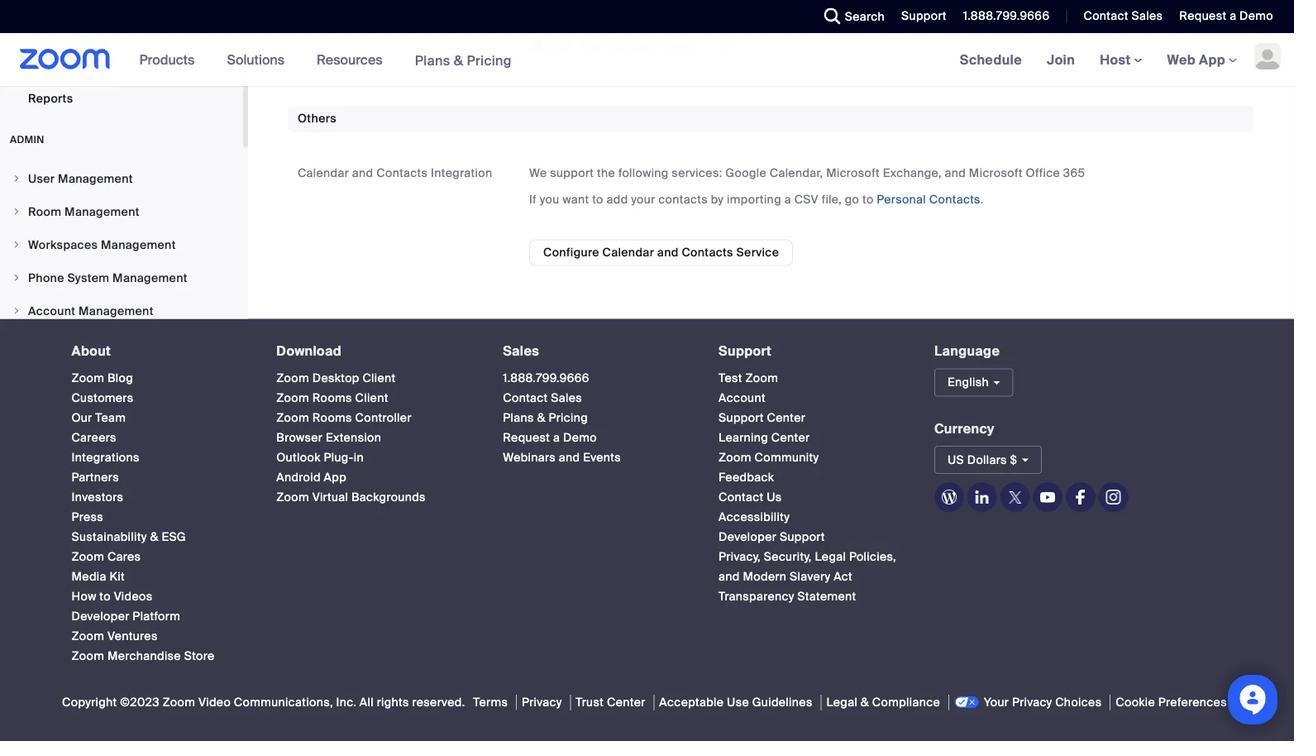 Task type: locate. For each thing, give the bounding box(es) containing it.
to left add
[[593, 193, 604, 208]]

©2023
[[120, 695, 160, 711]]

1 horizontal spatial app
[[1200, 51, 1226, 68]]

0 horizontal spatial plans
[[415, 52, 451, 69]]

1 vertical spatial demo
[[563, 430, 597, 446]]

banner
[[0, 33, 1295, 87]]

management down phone system management menu item
[[79, 304, 154, 320]]

support up the test zoom "link"
[[719, 343, 772, 360]]

0 vertical spatial request
[[1180, 8, 1227, 24]]

plans inside "1.888.799.9666 contact sales plans & pricing request a demo webinars and events"
[[503, 411, 534, 426]]

personal contacts link
[[877, 193, 981, 208]]

outlook
[[277, 450, 321, 466]]

0 vertical spatial rooms
[[313, 391, 352, 406]]

browser
[[277, 430, 323, 446]]

rooms down desktop
[[313, 391, 352, 406]]

0 horizontal spatial privacy
[[522, 695, 562, 711]]

1 right image from the top
[[12, 175, 22, 185]]

sign me out from all devices
[[529, 39, 698, 54]]

2 vertical spatial sales
[[551, 391, 583, 406]]

privacy right your
[[1013, 695, 1053, 711]]

webinars
[[503, 450, 556, 466]]

center up learning center link
[[767, 411, 806, 426]]

contact inside "1.888.799.9666 contact sales plans & pricing request a demo webinars and events"
[[503, 391, 548, 406]]

use
[[727, 695, 750, 711]]

1 horizontal spatial contacts
[[682, 245, 734, 261]]

room management menu item
[[0, 197, 243, 229]]

0 vertical spatial 1.888.799.9666
[[964, 8, 1050, 24]]

0 horizontal spatial a
[[553, 430, 560, 446]]

privacy left trust
[[522, 695, 562, 711]]

0 horizontal spatial microsoft
[[827, 166, 880, 181]]

microsoft up .
[[970, 166, 1023, 181]]

1 vertical spatial developer
[[72, 609, 130, 624]]

app down plug-
[[324, 470, 347, 486]]

from
[[602, 39, 632, 54]]

4 right image from the top
[[12, 307, 22, 317]]

zoom community link
[[719, 450, 819, 466]]

a up web app dropdown button
[[1230, 8, 1237, 24]]

microsoft up go
[[827, 166, 880, 181]]

support
[[902, 8, 947, 24], [719, 343, 772, 360], [719, 411, 764, 426], [780, 530, 825, 545]]

0 vertical spatial calendar
[[298, 166, 349, 181]]

plans up the webinars
[[503, 411, 534, 426]]

demo up webinars and events link
[[563, 430, 597, 446]]

1 vertical spatial calendar
[[603, 245, 655, 261]]

1 horizontal spatial 1.888.799.9666
[[964, 8, 1050, 24]]

1 vertical spatial contact
[[503, 391, 548, 406]]

2 horizontal spatial contacts
[[930, 193, 981, 208]]

contacts left service
[[682, 245, 734, 261]]

cookie preferences
[[1116, 695, 1228, 711]]

management up workspaces management
[[65, 205, 140, 220]]

sales down 1.888.799.9666 link at the left of page
[[551, 391, 583, 406]]

1 horizontal spatial sales
[[551, 391, 583, 406]]

management down "workspaces management" menu item
[[113, 271, 188, 286]]

to inside zoom blog customers our team careers integrations partners investors press sustainability & esg zoom cares media kit how to videos developer platform zoom ventures zoom merchandise store
[[100, 589, 111, 605]]

reserved.
[[412, 695, 465, 711]]

privacy
[[522, 695, 562, 711], [1013, 695, 1053, 711]]

sales link
[[503, 343, 540, 360]]

0 horizontal spatial contacts
[[377, 166, 428, 181]]

0 vertical spatial all
[[635, 39, 649, 54]]

0 horizontal spatial pricing
[[467, 52, 512, 69]]

3 right image from the top
[[12, 274, 22, 284]]

2 horizontal spatial sales
[[1132, 8, 1164, 24]]

contacts left integration
[[377, 166, 428, 181]]

account
[[28, 304, 76, 320], [719, 391, 766, 406]]

management up room management on the top of page
[[58, 172, 133, 187]]

management down room management menu item
[[101, 238, 176, 253]]

feedback
[[719, 470, 775, 486]]

app right the web
[[1200, 51, 1226, 68]]

contact up host
[[1084, 8, 1129, 24]]

request a demo link
[[1168, 0, 1295, 33], [1180, 8, 1274, 24], [503, 430, 597, 446]]

1 horizontal spatial a
[[785, 193, 792, 208]]

all
[[635, 39, 649, 54], [360, 695, 374, 711]]

0 vertical spatial pricing
[[467, 52, 512, 69]]

rooms down zoom rooms client link
[[313, 411, 352, 426]]

management inside "workspaces management" menu item
[[101, 238, 176, 253]]

0 horizontal spatial account
[[28, 304, 76, 320]]

request
[[1180, 8, 1227, 24], [503, 430, 550, 446]]

all right "inc."
[[360, 695, 374, 711]]

0 vertical spatial account
[[28, 304, 76, 320]]

preferences
[[1159, 695, 1228, 711]]

admin
[[10, 134, 44, 147]]

1 horizontal spatial account
[[719, 391, 766, 406]]

if
[[529, 193, 537, 208]]

1 vertical spatial center
[[772, 430, 810, 446]]

1 rooms from the top
[[313, 391, 352, 406]]

management inside account management menu item
[[79, 304, 154, 320]]

terms link
[[468, 695, 513, 711]]

0 vertical spatial center
[[767, 411, 806, 426]]

outlook plug-in link
[[277, 450, 364, 466]]

your
[[631, 193, 656, 208]]

developer inside test zoom account support center learning center zoom community feedback contact us accessibility developer support privacy, security, legal policies, and modern slavery act transparency statement
[[719, 530, 777, 545]]

contact down feedback button
[[719, 490, 764, 505]]

0 vertical spatial plans
[[415, 52, 451, 69]]

meetings navigation
[[948, 33, 1295, 87]]

and
[[352, 166, 374, 181], [945, 166, 966, 181], [658, 245, 679, 261], [559, 450, 580, 466], [719, 569, 740, 585]]

right image inside account management menu item
[[12, 307, 22, 317]]

inc.
[[336, 695, 357, 711]]

and inside test zoom account support center learning center zoom community feedback contact us accessibility developer support privacy, security, legal policies, and modern slavery act transparency statement
[[719, 569, 740, 585]]

0 vertical spatial developer
[[719, 530, 777, 545]]

0 vertical spatial legal
[[815, 550, 846, 565]]

calendar and contacts integration
[[298, 166, 493, 181]]

0 vertical spatial contacts
[[377, 166, 428, 181]]

1 horizontal spatial microsoft
[[970, 166, 1023, 181]]

room
[[28, 205, 62, 220]]

center up community
[[772, 430, 810, 446]]

us dollars $
[[948, 452, 1018, 468]]

account down the phone
[[28, 304, 76, 320]]

rooms
[[313, 391, 352, 406], [313, 411, 352, 426]]

right image for account management
[[12, 307, 22, 317]]

& inside "1.888.799.9666 contact sales plans & pricing request a demo webinars and events"
[[537, 411, 546, 426]]

contacts down exchange,
[[930, 193, 981, 208]]

0 vertical spatial client
[[363, 371, 396, 386]]

how to videos link
[[72, 589, 153, 605]]

request up web app dropdown button
[[1180, 8, 1227, 24]]

trust
[[576, 695, 604, 711]]

demo up profile picture
[[1240, 8, 1274, 24]]

go
[[845, 193, 860, 208]]

0 horizontal spatial 1.888.799.9666
[[503, 371, 590, 386]]

cookie
[[1116, 695, 1156, 711]]

terms
[[473, 695, 508, 711]]

and inside button
[[658, 245, 679, 261]]

1.888.799.9666 contact sales plans & pricing request a demo webinars and events
[[503, 371, 621, 466]]

app inside zoom desktop client zoom rooms client zoom rooms controller browser extension outlook plug-in android app zoom virtual backgrounds
[[324, 470, 347, 486]]

1 vertical spatial rooms
[[313, 411, 352, 426]]

about
[[72, 343, 111, 360]]

right image inside "user management" menu item
[[12, 175, 22, 185]]

calendar down 'others'
[[298, 166, 349, 181]]

1 vertical spatial 1.888.799.9666
[[503, 371, 590, 386]]

pricing left sign
[[467, 52, 512, 69]]

1 vertical spatial plans
[[503, 411, 534, 426]]

sales up host dropdown button
[[1132, 8, 1164, 24]]

1 horizontal spatial plans
[[503, 411, 534, 426]]

support center link
[[719, 411, 806, 426]]

scheduler link
[[0, 48, 243, 81]]

android app link
[[277, 470, 347, 486]]

1 horizontal spatial pricing
[[549, 411, 588, 426]]

1 vertical spatial pricing
[[549, 411, 588, 426]]

plug-
[[324, 450, 354, 466]]

legal right guidelines
[[827, 695, 858, 711]]

right image inside room management menu item
[[12, 208, 22, 218]]

csv
[[795, 193, 819, 208]]

1.888.799.9666 inside "1.888.799.9666 contact sales plans & pricing request a demo webinars and events"
[[503, 371, 590, 386]]

0 vertical spatial demo
[[1240, 8, 1274, 24]]

microsoft
[[827, 166, 880, 181], [970, 166, 1023, 181]]

calendar inside button
[[603, 245, 655, 261]]

1 vertical spatial all
[[360, 695, 374, 711]]

1 horizontal spatial developer
[[719, 530, 777, 545]]

reports link
[[0, 83, 243, 116]]

zoom logo image
[[20, 49, 111, 69]]

to down the media kit link
[[100, 589, 111, 605]]

to right go
[[863, 193, 874, 208]]

workspaces
[[28, 238, 98, 253]]

1 vertical spatial legal
[[827, 695, 858, 711]]

right image for phone system management
[[12, 274, 22, 284]]

legal & compliance
[[827, 695, 941, 711]]

account inside test zoom account support center learning center zoom community feedback contact us accessibility developer support privacy, security, legal policies, and modern slavery act transparency statement
[[719, 391, 766, 406]]

right image
[[12, 175, 22, 185], [12, 208, 22, 218], [12, 274, 22, 284], [12, 307, 22, 317]]

1 horizontal spatial all
[[635, 39, 649, 54]]

plans & pricing link
[[415, 52, 512, 69], [415, 52, 512, 69], [503, 411, 588, 426]]

a up webinars and events link
[[553, 430, 560, 446]]

management for workspaces management
[[101, 238, 176, 253]]

contact sales link
[[1072, 0, 1168, 33], [1084, 8, 1164, 24], [503, 391, 583, 406]]

english
[[948, 375, 989, 390]]

right image left room
[[12, 208, 22, 218]]

your privacy choices link
[[949, 695, 1107, 711]]

feedback button
[[719, 470, 775, 486]]

1 horizontal spatial calendar
[[603, 245, 655, 261]]

phone system management menu item
[[0, 263, 243, 295]]

your
[[984, 695, 1010, 711]]

2 privacy from the left
[[1013, 695, 1053, 711]]

press
[[72, 510, 103, 525]]

management for room management
[[65, 205, 140, 220]]

calendar down add
[[603, 245, 655, 261]]

center right trust
[[607, 695, 646, 711]]

1.888.799.9666 button
[[951, 0, 1054, 33], [964, 8, 1050, 24]]

2 vertical spatial a
[[553, 430, 560, 446]]

client
[[363, 371, 396, 386], [355, 391, 389, 406]]

management inside room management menu item
[[65, 205, 140, 220]]

0 horizontal spatial calendar
[[298, 166, 349, 181]]

trust center
[[576, 695, 646, 711]]

plans right resources dropdown button
[[415, 52, 451, 69]]

legal inside test zoom account support center learning center zoom community feedback contact us accessibility developer support privacy, security, legal policies, and modern slavery act transparency statement
[[815, 550, 846, 565]]

right image left user on the left top
[[12, 175, 22, 185]]

1 vertical spatial request
[[503, 430, 550, 446]]

account down the test zoom "link"
[[719, 391, 766, 406]]

0 vertical spatial app
[[1200, 51, 1226, 68]]

admin menu menu
[[0, 164, 243, 363]]

store
[[184, 649, 215, 664]]

blog
[[107, 371, 133, 386]]

1 vertical spatial account
[[719, 391, 766, 406]]

&
[[454, 52, 464, 69], [537, 411, 546, 426], [150, 530, 159, 545], [861, 695, 870, 711]]

developer down how to videos link
[[72, 609, 130, 624]]

sales up 1.888.799.9666 link at the left of page
[[503, 343, 540, 360]]

0 horizontal spatial sales
[[503, 343, 540, 360]]

2 vertical spatial contact
[[719, 490, 764, 505]]

language
[[935, 343, 1000, 360]]

2 right image from the top
[[12, 208, 22, 218]]

1 horizontal spatial privacy
[[1013, 695, 1053, 711]]

2 horizontal spatial a
[[1230, 8, 1237, 24]]

& inside product information navigation
[[454, 52, 464, 69]]

all right from
[[635, 39, 649, 54]]

right image left the phone
[[12, 274, 22, 284]]

download link
[[277, 343, 342, 360]]

1 vertical spatial sales
[[503, 343, 540, 360]]

contact down 1.888.799.9666 link at the left of page
[[503, 391, 548, 406]]

right image inside phone system management menu item
[[12, 274, 22, 284]]

resources button
[[317, 33, 390, 86]]

demo inside "1.888.799.9666 contact sales plans & pricing request a demo webinars and events"
[[563, 430, 597, 446]]

2 vertical spatial contacts
[[682, 245, 734, 261]]

1 vertical spatial contacts
[[930, 193, 981, 208]]

configure
[[544, 245, 600, 261]]

legal up act
[[815, 550, 846, 565]]

esg
[[162, 530, 186, 545]]

browser extension link
[[277, 430, 382, 446]]

right image for room management
[[12, 208, 22, 218]]

a inside "1.888.799.9666 contact sales plans & pricing request a demo webinars and events"
[[553, 430, 560, 446]]

pricing inside "1.888.799.9666 contact sales plans & pricing request a demo webinars and events"
[[549, 411, 588, 426]]

0 horizontal spatial contact
[[503, 391, 548, 406]]

pricing up webinars and events link
[[549, 411, 588, 426]]

1 horizontal spatial contact
[[719, 490, 764, 505]]

file,
[[822, 193, 842, 208]]

2 horizontal spatial contact
[[1084, 8, 1129, 24]]

workspaces management menu item
[[0, 230, 243, 262]]

1 vertical spatial app
[[324, 470, 347, 486]]

1.888.799.9666 link
[[503, 371, 590, 386]]

0 horizontal spatial app
[[324, 470, 347, 486]]

1.888.799.9666 down sales link
[[503, 371, 590, 386]]

a
[[1230, 8, 1237, 24], [785, 193, 792, 208], [553, 430, 560, 446]]

phone system management
[[28, 271, 188, 286]]

request up the webinars
[[503, 430, 550, 446]]

0 horizontal spatial developer
[[72, 609, 130, 624]]

communications,
[[234, 695, 333, 711]]

management inside "user management" menu item
[[58, 172, 133, 187]]

1.888.799.9666 up schedule
[[964, 8, 1050, 24]]

developer down 'accessibility'
[[719, 530, 777, 545]]

host button
[[1100, 51, 1143, 68]]

0 horizontal spatial to
[[100, 589, 111, 605]]

0 horizontal spatial request
[[503, 430, 550, 446]]

a left csv
[[785, 193, 792, 208]]

0 horizontal spatial demo
[[563, 430, 597, 446]]

product information navigation
[[127, 33, 524, 87]]

right image for user management
[[12, 175, 22, 185]]

android
[[277, 470, 321, 486]]

right image down right icon at the left of page
[[12, 307, 22, 317]]



Task type: vqa. For each thing, say whether or not it's contained in the screenshot.
application associated with 11/16/2023, 8:10:12 AM by Tim Burton
no



Task type: describe. For each thing, give the bounding box(es) containing it.
account inside account management menu item
[[28, 304, 76, 320]]

media
[[72, 569, 107, 585]]

solutions button
[[227, 33, 292, 86]]

others
[[298, 111, 337, 127]]

profile picture image
[[1255, 43, 1282, 69]]

act
[[834, 569, 853, 585]]

office
[[1026, 166, 1061, 181]]

1.888.799.9666 for 1.888.799.9666
[[964, 8, 1050, 24]]

resources
[[317, 51, 383, 68]]

me
[[558, 39, 576, 54]]

careers link
[[72, 430, 117, 446]]

contact inside test zoom account support center learning center zoom community feedback contact us accessibility developer support privacy, security, legal policies, and modern slavery act transparency statement
[[719, 490, 764, 505]]

calendar,
[[770, 166, 824, 181]]

zoom merchandise store link
[[72, 649, 215, 664]]

zoom rooms controller link
[[277, 411, 412, 426]]

zoom desktop client link
[[277, 371, 396, 386]]

services:
[[672, 166, 723, 181]]

security,
[[764, 550, 812, 565]]

integrations link
[[72, 450, 140, 466]]

webinars and events link
[[503, 450, 621, 466]]

0 vertical spatial contact
[[1084, 8, 1129, 24]]

right image
[[12, 241, 22, 251]]

press link
[[72, 510, 103, 525]]

english button
[[935, 369, 1014, 397]]

controller
[[355, 411, 412, 426]]

search button
[[812, 0, 889, 33]]

modern
[[743, 569, 787, 585]]

user management menu item
[[0, 164, 243, 195]]

our
[[72, 411, 92, 426]]

0 vertical spatial sales
[[1132, 8, 1164, 24]]

exchange,
[[883, 166, 942, 181]]

support down 'account' link
[[719, 411, 764, 426]]

statement
[[798, 589, 857, 605]]

sustainability & esg link
[[72, 530, 186, 545]]

settings
[[28, 22, 76, 37]]

test
[[719, 371, 743, 386]]

workspaces management
[[28, 238, 176, 253]]

if you want to add your contacts by importing a csv file, go to personal contacts .
[[529, 193, 984, 208]]

following
[[619, 166, 669, 181]]

1 vertical spatial client
[[355, 391, 389, 406]]

web
[[1168, 51, 1196, 68]]

1 privacy from the left
[[522, 695, 562, 711]]

customers link
[[72, 391, 134, 406]]

transparency
[[719, 589, 795, 605]]

support up security,
[[780, 530, 825, 545]]

and inside "1.888.799.9666 contact sales plans & pricing request a demo webinars and events"
[[559, 450, 580, 466]]

1 microsoft from the left
[[827, 166, 880, 181]]

all inside button
[[635, 39, 649, 54]]

1.888.799.9666 for 1.888.799.9666 contact sales plans & pricing request a demo webinars and events
[[503, 371, 590, 386]]

cares
[[107, 550, 141, 565]]

2 vertical spatial center
[[607, 695, 646, 711]]

management for account management
[[79, 304, 154, 320]]

acceptable use guidelines
[[660, 695, 813, 711]]

trust center link
[[570, 695, 651, 711]]

web app button
[[1168, 51, 1238, 68]]

download
[[277, 343, 342, 360]]

2 horizontal spatial to
[[863, 193, 874, 208]]

video
[[199, 695, 231, 711]]

personal menu menu
[[0, 0, 243, 118]]

contacts inside button
[[682, 245, 734, 261]]

request a demo
[[1180, 8, 1274, 24]]

developer platform link
[[72, 609, 181, 624]]

ventures
[[107, 629, 158, 644]]

2 rooms from the top
[[313, 411, 352, 426]]

our team link
[[72, 411, 126, 426]]

about link
[[72, 343, 111, 360]]

test zoom account support center learning center zoom community feedback contact us accessibility developer support privacy, security, legal policies, and modern slavery act transparency statement
[[719, 371, 897, 605]]

management for user management
[[58, 172, 133, 187]]

developer inside zoom blog customers our team careers integrations partners investors press sustainability & esg zoom cares media kit how to videos developer platform zoom ventures zoom merchandise store
[[72, 609, 130, 624]]

user management
[[28, 172, 133, 187]]

2 microsoft from the left
[[970, 166, 1023, 181]]

kit
[[110, 569, 125, 585]]

schedule link
[[948, 33, 1035, 86]]

join link
[[1035, 33, 1088, 86]]

account management menu item
[[0, 296, 243, 328]]

1 horizontal spatial demo
[[1240, 8, 1274, 24]]

virtual
[[313, 490, 349, 505]]

1 horizontal spatial request
[[1180, 8, 1227, 24]]

service
[[737, 245, 780, 261]]

copyright
[[62, 695, 117, 711]]

phone
[[28, 271, 64, 286]]

support right search
[[902, 8, 947, 24]]

0 vertical spatial a
[[1230, 8, 1237, 24]]

careers
[[72, 430, 117, 446]]

us dollars $ button
[[935, 446, 1042, 474]]

slavery
[[790, 569, 831, 585]]

plans inside product information navigation
[[415, 52, 451, 69]]

platform
[[133, 609, 181, 624]]

zoom cares link
[[72, 550, 141, 565]]

pricing inside product information navigation
[[467, 52, 512, 69]]

join
[[1047, 51, 1076, 68]]

investors link
[[72, 490, 124, 505]]

zoom desktop client zoom rooms client zoom rooms controller browser extension outlook plug-in android app zoom virtual backgrounds
[[277, 371, 426, 505]]

community
[[755, 450, 819, 466]]

zoom ventures link
[[72, 629, 158, 644]]

zoom blog customers our team careers integrations partners investors press sustainability & esg zoom cares media kit how to videos developer platform zoom ventures zoom merchandise store
[[72, 371, 215, 664]]

account link
[[719, 391, 766, 406]]

merchandise
[[107, 649, 181, 664]]

0 horizontal spatial all
[[360, 695, 374, 711]]

importing
[[727, 193, 782, 208]]

contact us link
[[719, 490, 782, 505]]

want
[[563, 193, 589, 208]]

system
[[67, 271, 109, 286]]

sales inside "1.888.799.9666 contact sales plans & pricing request a demo webinars and events"
[[551, 391, 583, 406]]

zoom virtual backgrounds link
[[277, 490, 426, 505]]

management inside phone system management menu item
[[113, 271, 188, 286]]

personal
[[877, 193, 927, 208]]

& inside zoom blog customers our team careers integrations partners investors press sustainability & esg zoom cares media kit how to videos developer platform zoom ventures zoom merchandise store
[[150, 530, 159, 545]]

developer support link
[[719, 530, 825, 545]]

zoom rooms client link
[[277, 391, 389, 406]]

1 horizontal spatial to
[[593, 193, 604, 208]]

app inside meetings navigation
[[1200, 51, 1226, 68]]

request inside "1.888.799.9666 contact sales plans & pricing request a demo webinars and events"
[[503, 430, 550, 446]]

1 vertical spatial a
[[785, 193, 792, 208]]

products button
[[139, 33, 202, 86]]

banner containing products
[[0, 33, 1295, 87]]



